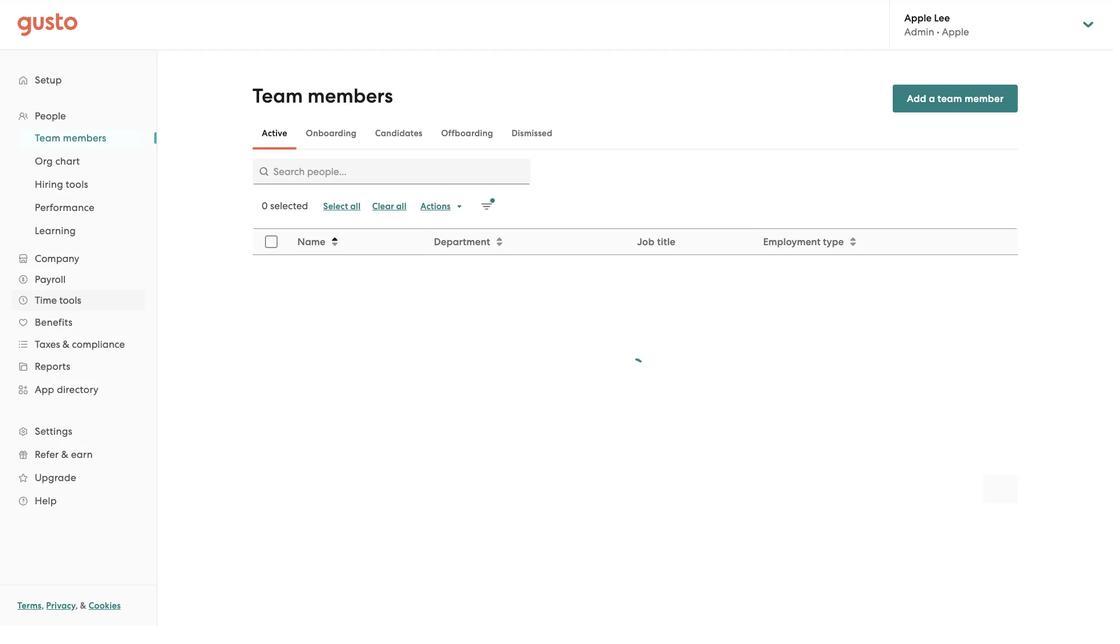 Task type: locate. For each thing, give the bounding box(es) containing it.
members
[[308, 84, 393, 108], [63, 132, 106, 144]]

0 horizontal spatial members
[[63, 132, 106, 144]]

app
[[35, 384, 54, 395]]

directory
[[57, 384, 99, 395]]

terms link
[[17, 601, 42, 611]]

&
[[63, 339, 70, 350], [61, 449, 68, 460], [80, 601, 86, 611]]

tools down payroll dropdown button
[[59, 295, 81, 306]]

tools
[[66, 179, 88, 190], [59, 295, 81, 306]]

time tools button
[[12, 290, 145, 311]]

all for clear all
[[396, 201, 407, 212]]

member
[[965, 92, 1004, 104]]

terms , privacy , & cookies
[[17, 601, 121, 611]]

team inside team members "link"
[[35, 132, 60, 144]]

0 vertical spatial tools
[[66, 179, 88, 190]]

tools inside 'link'
[[66, 179, 88, 190]]

time
[[35, 295, 57, 306]]

team up active
[[253, 84, 303, 108]]

actions
[[421, 201, 451, 212]]

members down people dropdown button at left top
[[63, 132, 106, 144]]

0 horizontal spatial team
[[35, 132, 60, 144]]

,
[[42, 601, 44, 611], [75, 601, 78, 611]]

& for earn
[[61, 449, 68, 460]]

active button
[[253, 119, 297, 147]]

& for compliance
[[63, 339, 70, 350]]

0 selected
[[262, 200, 308, 212]]

0 horizontal spatial ,
[[42, 601, 44, 611]]

0 vertical spatial team members
[[253, 84, 393, 108]]

1 vertical spatial team
[[35, 132, 60, 144]]

& inside dropdown button
[[63, 339, 70, 350]]

1 list from the top
[[0, 106, 157, 513]]

offboarding button
[[432, 119, 503, 147]]

all right select
[[350, 201, 361, 212]]

1 vertical spatial apple
[[942, 26, 969, 38]]

2 list from the top
[[0, 126, 157, 242]]

& left the cookies button
[[80, 601, 86, 611]]

candidates
[[375, 128, 423, 139]]

offboarding
[[441, 128, 493, 139]]

1 vertical spatial team members
[[35, 132, 106, 144]]

cookies
[[89, 601, 121, 611]]

home image
[[17, 13, 78, 36]]

help link
[[12, 491, 145, 511]]

2 all from the left
[[396, 201, 407, 212]]

0 horizontal spatial all
[[350, 201, 361, 212]]

& right taxes in the bottom left of the page
[[63, 339, 70, 350]]

department button
[[427, 230, 629, 254]]

0 vertical spatial &
[[63, 339, 70, 350]]

team members down people dropdown button at left top
[[35, 132, 106, 144]]

team down people
[[35, 132, 60, 144]]

, left the "privacy" at the left of page
[[42, 601, 44, 611]]

new notifications image
[[481, 198, 495, 212]]

job title
[[637, 236, 676, 248]]

0 vertical spatial members
[[308, 84, 393, 108]]

help
[[35, 495, 57, 507]]

1 vertical spatial tools
[[59, 295, 81, 306]]

candidates button
[[366, 119, 432, 147]]

1 horizontal spatial all
[[396, 201, 407, 212]]

1 horizontal spatial ,
[[75, 601, 78, 611]]

admin
[[905, 26, 935, 38]]

select all button
[[318, 197, 366, 216]]

type
[[823, 236, 844, 248]]

name button
[[290, 230, 426, 254]]

refer & earn link
[[12, 444, 145, 465]]

0 horizontal spatial apple
[[905, 12, 932, 24]]

name
[[297, 236, 325, 248]]

0 horizontal spatial team members
[[35, 132, 106, 144]]

& left earn at the bottom left
[[61, 449, 68, 460]]

people
[[35, 110, 66, 122]]

hiring
[[35, 179, 63, 190]]

tools inside dropdown button
[[59, 295, 81, 306]]

all
[[350, 201, 361, 212], [396, 201, 407, 212]]

members up onboarding button
[[308, 84, 393, 108]]

1 vertical spatial members
[[63, 132, 106, 144]]

payroll button
[[12, 269, 145, 290]]

members inside "link"
[[63, 132, 106, 144]]

hiring tools
[[35, 179, 88, 190]]

apple up admin
[[905, 12, 932, 24]]

1 vertical spatial &
[[61, 449, 68, 460]]

1 horizontal spatial team
[[253, 84, 303, 108]]

team members tab list
[[253, 117, 1018, 150]]

team
[[938, 92, 962, 104]]

dismissed button
[[503, 119, 562, 147]]

performance link
[[21, 197, 145, 218]]

chart
[[55, 155, 80, 167]]

taxes & compliance
[[35, 339, 125, 350]]

department
[[434, 236, 490, 248]]

active
[[262, 128, 287, 139]]

settings link
[[12, 421, 145, 442]]

all for select all
[[350, 201, 361, 212]]

team members
[[253, 84, 393, 108], [35, 132, 106, 144]]

reports
[[35, 361, 70, 372]]

, left the cookies button
[[75, 601, 78, 611]]

1 horizontal spatial apple
[[942, 26, 969, 38]]

1 all from the left
[[350, 201, 361, 212]]

0
[[262, 200, 268, 212]]

app directory link
[[12, 379, 145, 400]]

all right clear
[[396, 201, 407, 212]]

company
[[35, 253, 79, 264]]

list
[[0, 106, 157, 513], [0, 126, 157, 242]]

learning
[[35, 225, 76, 237]]

benefits
[[35, 317, 73, 328]]

earn
[[71, 449, 93, 460]]

team
[[253, 84, 303, 108], [35, 132, 60, 144]]

add a team member button
[[893, 85, 1018, 112]]

team members up onboarding button
[[253, 84, 393, 108]]

tools down org chart link at left
[[66, 179, 88, 190]]

upgrade
[[35, 472, 76, 484]]

learning link
[[21, 220, 145, 241]]

1 horizontal spatial members
[[308, 84, 393, 108]]

apple right •
[[942, 26, 969, 38]]

onboarding
[[306, 128, 357, 139]]

org chart
[[35, 155, 80, 167]]



Task type: describe. For each thing, give the bounding box(es) containing it.
employment
[[763, 236, 821, 248]]

list containing team members
[[0, 126, 157, 242]]

select all
[[323, 201, 361, 212]]

1 horizontal spatial team members
[[253, 84, 393, 108]]

title
[[657, 236, 676, 248]]

•
[[937, 26, 940, 38]]

lee
[[934, 12, 950, 24]]

selected
[[270, 200, 308, 212]]

setup link
[[12, 70, 145, 90]]

payroll
[[35, 274, 66, 285]]

a
[[929, 92, 935, 104]]

Search people... field
[[253, 159, 531, 184]]

org chart link
[[21, 151, 145, 172]]

employment type
[[763, 236, 844, 248]]

job
[[637, 236, 654, 248]]

privacy link
[[46, 601, 75, 611]]

cookies button
[[89, 599, 121, 613]]

taxes
[[35, 339, 60, 350]]

onboarding button
[[297, 119, 366, 147]]

terms
[[17, 601, 42, 611]]

Select all rows on this page checkbox
[[258, 229, 284, 255]]

benefits link
[[12, 312, 145, 333]]

org
[[35, 155, 53, 167]]

2 vertical spatial &
[[80, 601, 86, 611]]

actions button
[[415, 197, 469, 216]]

0 vertical spatial team
[[253, 84, 303, 108]]

0 vertical spatial apple
[[905, 12, 932, 24]]

upgrade link
[[12, 467, 145, 488]]

clear all
[[372, 201, 407, 212]]

app directory
[[35, 384, 99, 395]]

team members inside "link"
[[35, 132, 106, 144]]

add a team member
[[907, 92, 1004, 104]]

refer
[[35, 449, 59, 460]]

company button
[[12, 248, 145, 269]]

privacy
[[46, 601, 75, 611]]

clear
[[372, 201, 394, 212]]

taxes & compliance button
[[12, 334, 145, 355]]

hiring tools link
[[21, 174, 145, 195]]

refer & earn
[[35, 449, 93, 460]]

people button
[[12, 106, 145, 126]]

setup
[[35, 74, 62, 86]]

team members link
[[21, 128, 145, 148]]

settings
[[35, 426, 72, 437]]

reports link
[[12, 356, 145, 377]]

apple lee admin • apple
[[905, 12, 969, 38]]

list containing people
[[0, 106, 157, 513]]

add
[[907, 92, 927, 104]]

1 , from the left
[[42, 601, 44, 611]]

2 , from the left
[[75, 601, 78, 611]]

time tools
[[35, 295, 81, 306]]

compliance
[[72, 339, 125, 350]]

tools for hiring tools
[[66, 179, 88, 190]]

employment type button
[[756, 230, 1017, 254]]

dismissed
[[512, 128, 553, 139]]

performance
[[35, 202, 95, 213]]

loading… image
[[626, 358, 645, 377]]

0 selected status
[[262, 200, 308, 212]]

clear all button
[[366, 197, 412, 216]]

gusto navigation element
[[0, 50, 157, 531]]

select
[[323, 201, 348, 212]]

tools for time tools
[[59, 295, 81, 306]]



Task type: vqa. For each thing, say whether or not it's contained in the screenshot.
Reports link
yes



